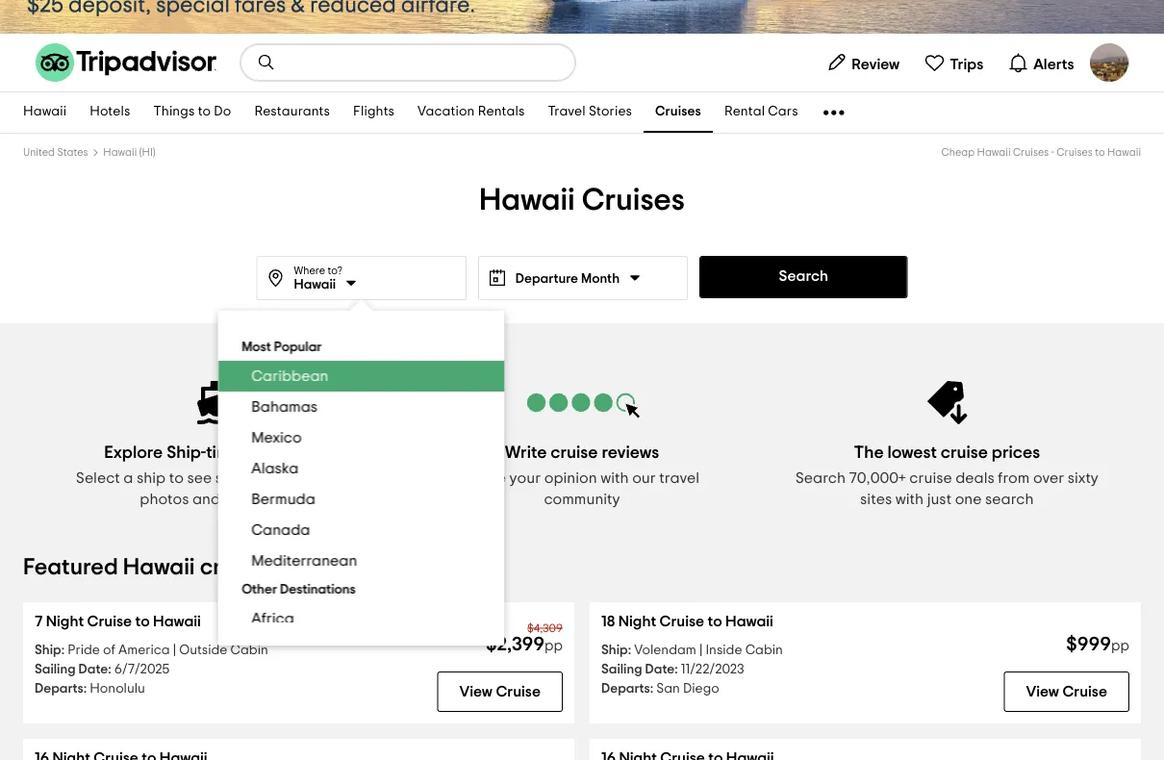 Task type: vqa. For each thing, say whether or not it's contained in the screenshot.
2nd : from the left
yes



Task type: locate. For each thing, give the bounding box(es) containing it.
cruise up opinion
[[551, 444, 598, 461]]

0 horizontal spatial night
[[46, 614, 84, 630]]

1 horizontal spatial view cruise
[[1027, 684, 1108, 700]]

-
[[1052, 147, 1055, 158]]

search inside the lowest cruise prices search 70,000+ cruise deals from over sixty sites with just one search
[[796, 471, 846, 486]]

departs: inside ship : pride of america | outside cabin sailing date: 6/7/2025 departs: honolulu
[[35, 682, 87, 696]]

1 horizontal spatial departs:
[[602, 682, 654, 696]]

| inside ship : pride of america | outside cabin sailing date: 6/7/2025 departs: honolulu
[[173, 644, 176, 657]]

america
[[118, 644, 170, 657]]

1 cabin from the left
[[231, 644, 268, 657]]

view cruise for $2,399
[[460, 684, 541, 700]]

review
[[852, 56, 900, 72]]

pp inside $4,309 $2,399 pp
[[545, 639, 563, 654]]

1 horizontal spatial ship
[[215, 471, 245, 486]]

view for $2,399
[[460, 684, 493, 700]]

view cruise
[[460, 684, 541, 700], [1027, 684, 1108, 700]]

cruise up other
[[200, 556, 263, 579]]

profile picture image
[[1091, 43, 1129, 82]]

travel
[[660, 471, 700, 486]]

hawaii link
[[12, 92, 78, 133]]

cabin
[[231, 644, 268, 657], [746, 644, 783, 657]]

hawaii up 'outside'
[[153, 614, 201, 630]]

0 horizontal spatial ship
[[137, 471, 166, 486]]

hawaii (hi) link
[[103, 147, 156, 158]]

2 | from the left
[[700, 644, 703, 657]]

| up 11/22/2023
[[700, 644, 703, 657]]

2 : from the left
[[628, 644, 631, 657]]

0 horizontal spatial view cruise
[[460, 684, 541, 700]]

cars
[[768, 105, 799, 119]]

travel stories
[[548, 105, 632, 119]]

0 horizontal spatial :
[[61, 644, 65, 657]]

0 horizontal spatial date:
[[78, 663, 111, 677]]

2 view cruise from the left
[[1027, 684, 1108, 700]]

search image
[[257, 53, 276, 72]]

rentals
[[478, 105, 525, 119]]

2 departs: from the left
[[602, 682, 654, 696]]

:
[[61, 644, 65, 657], [628, 644, 631, 657]]

restaurants link
[[243, 92, 342, 133]]

things to do
[[153, 105, 231, 119]]

0 horizontal spatial sailing
[[35, 663, 76, 677]]

1 horizontal spatial sailing
[[602, 663, 643, 677]]

review link
[[818, 43, 908, 82]]

deals up one
[[956, 471, 995, 486]]

deals up other destinations
[[268, 556, 325, 579]]

search
[[779, 269, 829, 284], [796, 471, 846, 486]]

1 horizontal spatial ship
[[602, 644, 628, 657]]

1 horizontal spatial with
[[896, 492, 924, 507]]

2 ship from the left
[[602, 644, 628, 657]]

do
[[214, 105, 231, 119]]

: inside ship : volendam | inside cabin sailing date: 11/22/2023 departs: san diego
[[628, 644, 631, 657]]

1 pp from the left
[[545, 639, 563, 654]]

| inside ship : volendam | inside cabin sailing date: 11/22/2023 departs: san diego
[[700, 644, 703, 657]]

with left our
[[601, 471, 629, 486]]

1 : from the left
[[61, 644, 65, 657]]

: left volendam
[[628, 644, 631, 657]]

cruises
[[656, 105, 702, 119], [1014, 147, 1050, 158], [1057, 147, 1093, 158], [582, 185, 685, 216]]

0 horizontal spatial departs:
[[35, 682, 87, 696]]

hawaii down where to?
[[294, 278, 336, 291]]

1 vertical spatial search
[[796, 471, 846, 486]]

1 horizontal spatial view
[[1027, 684, 1060, 700]]

hawaii cruises
[[479, 185, 685, 216]]

1 horizontal spatial deals
[[956, 471, 995, 486]]

date:
[[78, 663, 111, 677], [645, 663, 678, 677]]

with inside the lowest cruise prices search 70,000+ cruise deals from over sixty sites with just one search
[[896, 492, 924, 507]]

with
[[601, 471, 629, 486], [896, 492, 924, 507]]

1 ship from the left
[[35, 644, 61, 657]]

departs: left san
[[602, 682, 654, 696]]

| left 'outside'
[[173, 644, 176, 657]]

view cruise down $999
[[1027, 684, 1108, 700]]

night
[[46, 614, 84, 630], [619, 614, 657, 630]]

1 night from the left
[[46, 614, 84, 630]]

: inside ship : pride of america | outside cabin sailing date: 6/7/2025 departs: honolulu
[[61, 644, 65, 657]]

featured
[[23, 556, 118, 579]]

other
[[241, 583, 277, 597]]

itineraries
[[224, 492, 295, 507]]

select
[[76, 471, 120, 486]]

1 vertical spatial with
[[896, 492, 924, 507]]

search
[[986, 492, 1034, 507]]

night right 7
[[46, 614, 84, 630]]

hawaii (hi)
[[103, 147, 156, 158]]

ship inside ship : pride of america | outside cabin sailing date: 6/7/2025 departs: honolulu
[[35, 644, 61, 657]]

opinion
[[545, 471, 597, 486]]

1 date: from the left
[[78, 663, 111, 677]]

sailing
[[35, 663, 76, 677], [602, 663, 643, 677]]

18 night cruise to hawaii
[[602, 614, 774, 630]]

inside
[[706, 644, 743, 657]]

ship
[[35, 644, 61, 657], [602, 644, 628, 657]]

united
[[23, 147, 55, 158]]

1 horizontal spatial |
[[700, 644, 703, 657]]

0 vertical spatial with
[[601, 471, 629, 486]]

0 horizontal spatial cabin
[[231, 644, 268, 657]]

ship down the 18
[[602, 644, 628, 657]]

to up inside
[[708, 614, 723, 630]]

1 sailing from the left
[[35, 663, 76, 677]]

where to?
[[294, 265, 343, 276]]

cruise inside write cruise reviews share your opinion with our travel community
[[551, 444, 598, 461]]

date: down volendam
[[645, 663, 678, 677]]

ship for $4,309
[[35, 644, 61, 657]]

view
[[460, 684, 493, 700], [1027, 684, 1060, 700]]

to up america
[[135, 614, 150, 630]]

to left 'see'
[[169, 471, 184, 486]]

2 cabin from the left
[[746, 644, 783, 657]]

cabin down 'africa'
[[231, 644, 268, 657]]

0 horizontal spatial |
[[173, 644, 176, 657]]

: left pride
[[61, 644, 65, 657]]

departs:
[[35, 682, 87, 696], [602, 682, 654, 696]]

night right the 18
[[619, 614, 657, 630]]

1 horizontal spatial date:
[[645, 663, 678, 677]]

2 ship from the left
[[215, 471, 245, 486]]

trips link
[[916, 43, 992, 82]]

2 date: from the left
[[645, 663, 678, 677]]

1 horizontal spatial cabin
[[746, 644, 783, 657]]

hotels
[[90, 105, 130, 119]]

2 view from the left
[[1027, 684, 1060, 700]]

6/7/2025
[[114, 663, 170, 677]]

ship
[[137, 471, 166, 486], [215, 471, 245, 486]]

hawaii up departure
[[479, 185, 575, 216]]

advertisement region
[[0, 0, 1165, 34]]

cruise down $2,399
[[496, 684, 541, 700]]

0 horizontal spatial pp
[[545, 639, 563, 654]]

cabin right inside
[[746, 644, 783, 657]]

7 night cruise to hawaii
[[35, 614, 201, 630]]

0 horizontal spatial ship
[[35, 644, 61, 657]]

view cruise down $2,399
[[460, 684, 541, 700]]

with inside write cruise reviews share your opinion with our travel community
[[601, 471, 629, 486]]

cruise up just
[[910, 471, 953, 486]]

reviews,
[[303, 471, 359, 486]]

0 horizontal spatial deals
[[268, 556, 325, 579]]

ship down ship‑tinerary™
[[215, 471, 245, 486]]

1 departs: from the left
[[35, 682, 87, 696]]

2 night from the left
[[619, 614, 657, 630]]

where
[[294, 265, 325, 276]]

united states
[[23, 147, 88, 158]]

pp inside $999 pp
[[1112, 639, 1130, 654]]

hawaii right cheap
[[978, 147, 1011, 158]]

bahamas
[[251, 399, 317, 415]]

hawaii up inside
[[726, 614, 774, 630]]

cruise
[[87, 614, 132, 630], [660, 614, 705, 630], [496, 684, 541, 700], [1063, 684, 1108, 700]]

(hi)
[[139, 147, 156, 158]]

cruises left the rental
[[656, 105, 702, 119]]

1 horizontal spatial night
[[619, 614, 657, 630]]

a
[[123, 471, 133, 486]]

to left "do"
[[198, 105, 211, 119]]

$999 pp
[[1067, 635, 1130, 655]]

: for $999
[[628, 644, 631, 657]]

ship inside ship : volendam | inside cabin sailing date: 11/22/2023 departs: san diego
[[602, 644, 628, 657]]

1 view cruise from the left
[[460, 684, 541, 700]]

hawaii
[[23, 105, 67, 119], [103, 147, 137, 158], [978, 147, 1011, 158], [1108, 147, 1142, 158], [479, 185, 575, 216], [294, 278, 336, 291], [123, 556, 195, 579], [153, 614, 201, 630], [726, 614, 774, 630]]

ship : pride of america | outside cabin sailing date: 6/7/2025 departs: honolulu
[[35, 644, 268, 696]]

of
[[103, 644, 115, 657]]

2 sailing from the left
[[602, 663, 643, 677]]

hawaii left (hi)
[[103, 147, 137, 158]]

ship right "a" on the bottom left of the page
[[137, 471, 166, 486]]

from
[[998, 471, 1030, 486]]

None search field
[[242, 45, 575, 80]]

just
[[928, 492, 952, 507]]

0 vertical spatial deals
[[956, 471, 995, 486]]

diego
[[683, 682, 720, 696]]

departs: down pride
[[35, 682, 87, 696]]

explore
[[104, 444, 163, 461]]

cruises right -
[[1057, 147, 1093, 158]]

cruise up the of
[[87, 614, 132, 630]]

hawaii right -
[[1108, 147, 1142, 158]]

1 horizontal spatial pp
[[1112, 639, 1130, 654]]

18
[[602, 614, 615, 630]]

1 | from the left
[[173, 644, 176, 657]]

with left just
[[896, 492, 924, 507]]

the lowest cruise prices search 70,000+ cruise deals from over sixty sites with just one search
[[796, 444, 1099, 507]]

1 vertical spatial deals
[[268, 556, 325, 579]]

: for $4,309
[[61, 644, 65, 657]]

deals
[[956, 471, 995, 486], [268, 556, 325, 579]]

tripadvisor image
[[36, 43, 217, 82]]

0 horizontal spatial with
[[601, 471, 629, 486]]

caribbean
[[251, 369, 328, 384]]

sailing down pride
[[35, 663, 76, 677]]

0 horizontal spatial view
[[460, 684, 493, 700]]

alerts link
[[1000, 43, 1083, 82]]

cabin inside ship : volendam | inside cabin sailing date: 11/22/2023 departs: san diego
[[746, 644, 783, 657]]

date: down pride
[[78, 663, 111, 677]]

sailing down volendam
[[602, 663, 643, 677]]

deals inside the lowest cruise prices search 70,000+ cruise deals from over sixty sites with just one search
[[956, 471, 995, 486]]

2 pp from the left
[[1112, 639, 1130, 654]]

hawaii up 'united'
[[23, 105, 67, 119]]

ship down 7
[[35, 644, 61, 657]]

hawaii inside hawaii link
[[23, 105, 67, 119]]

1 horizontal spatial :
[[628, 644, 631, 657]]

details,
[[248, 471, 300, 486]]

restaurants
[[254, 105, 330, 119]]

1 view from the left
[[460, 684, 493, 700]]



Task type: describe. For each thing, give the bounding box(es) containing it.
departure
[[516, 272, 578, 286]]

stories
[[589, 105, 632, 119]]

ship : volendam | inside cabin sailing date: 11/22/2023 departs: san diego
[[602, 644, 783, 696]]

view for pp
[[1027, 684, 1060, 700]]

most popular
[[241, 341, 321, 354]]

month
[[581, 272, 620, 286]]

date: inside ship : volendam | inside cabin sailing date: 11/22/2023 departs: san diego
[[645, 663, 678, 677]]

sailing inside ship : volendam | inside cabin sailing date: 11/22/2023 departs: san diego
[[602, 663, 643, 677]]

hotels link
[[78, 92, 142, 133]]

write cruise reviews share your opinion with our travel community
[[465, 444, 700, 507]]

sailing inside ship : pride of america | outside cabin sailing date: 6/7/2025 departs: honolulu
[[35, 663, 76, 677]]

bermuda
[[251, 492, 315, 507]]

11/22/2023
[[681, 663, 745, 677]]

see
[[187, 471, 212, 486]]

share
[[465, 471, 506, 486]]

to?
[[328, 265, 343, 276]]

outside
[[179, 644, 228, 657]]

view cruise for pp
[[1027, 684, 1108, 700]]

alaska
[[251, 461, 298, 476]]

cabin inside ship : pride of america | outside cabin sailing date: 6/7/2025 departs: honolulu
[[231, 644, 268, 657]]

pride
[[68, 644, 100, 657]]

destinations
[[280, 583, 355, 597]]

$999
[[1067, 635, 1112, 655]]

date: inside ship : pride of america | outside cabin sailing date: 6/7/2025 departs: honolulu
[[78, 663, 111, 677]]

hawaii up 7 night cruise to hawaii
[[123, 556, 195, 579]]

$4,309 $2,399 pp
[[486, 623, 563, 655]]

san
[[657, 682, 680, 696]]

departs: inside ship : volendam | inside cabin sailing date: 11/22/2023 departs: san diego
[[602, 682, 654, 696]]

vacation
[[418, 105, 475, 119]]

mexico
[[251, 430, 301, 446]]

travel stories link
[[537, 92, 644, 133]]

the
[[854, 444, 884, 461]]

states
[[57, 147, 88, 158]]

sixty
[[1068, 471, 1099, 486]]

our
[[633, 471, 656, 486]]

explore ship‑tinerary™ pages select a ship to see ship details, reviews, photos and itineraries
[[76, 444, 359, 507]]

cruise down $999
[[1063, 684, 1108, 700]]

vacation rentals
[[418, 105, 525, 119]]

vacation rentals link
[[406, 92, 537, 133]]

rental cars link
[[713, 92, 810, 133]]

community
[[544, 492, 620, 507]]

flights link
[[342, 92, 406, 133]]

alerts
[[1034, 56, 1075, 72]]

things to do link
[[142, 92, 243, 133]]

rental
[[725, 105, 765, 119]]

night for $999
[[619, 614, 657, 630]]

lowest
[[888, 444, 937, 461]]

over
[[1034, 471, 1065, 486]]

trips
[[950, 56, 984, 72]]

cruises left -
[[1014, 147, 1050, 158]]

to inside explore ship‑tinerary™ pages select a ship to see ship details, reviews, photos and itineraries
[[169, 471, 184, 486]]

one
[[955, 492, 982, 507]]

your
[[510, 471, 541, 486]]

rental cars
[[725, 105, 799, 119]]

departure month
[[516, 272, 620, 286]]

things
[[153, 105, 195, 119]]

sites
[[861, 492, 892, 507]]

$4,309
[[528, 623, 563, 634]]

cruise up one
[[941, 444, 989, 461]]

featured hawaii cruise deals
[[23, 556, 325, 579]]

popular
[[274, 341, 321, 354]]

cheap hawaii cruises - cruises to hawaii
[[942, 147, 1142, 158]]

honolulu
[[90, 682, 145, 696]]

photos
[[140, 492, 189, 507]]

canada
[[251, 523, 310, 538]]

7
[[35, 614, 43, 630]]

cheap
[[942, 147, 975, 158]]

mediterranean
[[251, 553, 357, 569]]

to right -
[[1096, 147, 1106, 158]]

cruises link
[[644, 92, 713, 133]]

70,000+
[[850, 471, 907, 486]]

reviews
[[602, 444, 660, 461]]

1 ship from the left
[[137, 471, 166, 486]]

0 vertical spatial search
[[779, 269, 829, 284]]

cruises up month
[[582, 185, 685, 216]]

united states link
[[23, 147, 88, 158]]

travel
[[548, 105, 586, 119]]

cruise up volendam
[[660, 614, 705, 630]]

night for $4,309
[[46, 614, 84, 630]]

most
[[241, 341, 271, 354]]

prices
[[992, 444, 1041, 461]]

and
[[192, 492, 221, 507]]

ship for $999
[[602, 644, 628, 657]]

write
[[505, 444, 547, 461]]

africa
[[251, 611, 294, 627]]



